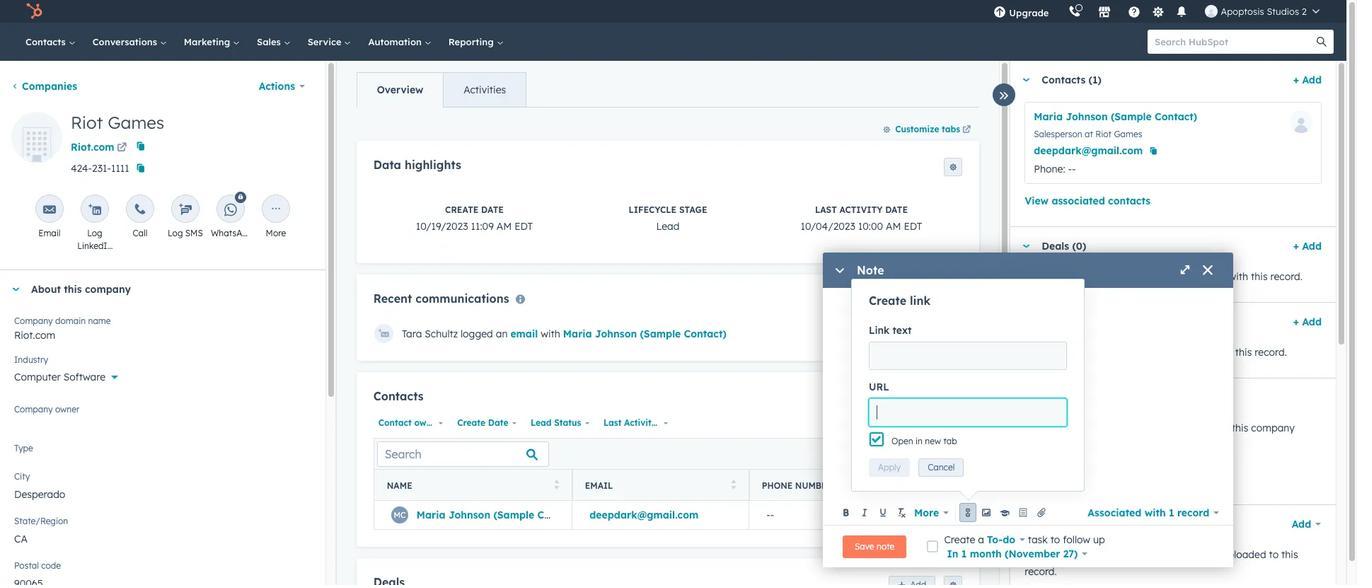 Task type: locate. For each thing, give the bounding box(es) containing it.
add button
[[1283, 510, 1322, 539]]

owner inside popup button
[[414, 418, 440, 428]]

date inside last activity date 10/04/2023 10:00 am edt
[[885, 205, 908, 215]]

automation link
[[360, 23, 440, 61]]

this
[[1251, 270, 1268, 283], [64, 283, 82, 296], [1235, 346, 1252, 359], [1232, 422, 1249, 435], [1282, 548, 1298, 561]]

press to sort. element for name
[[554, 480, 560, 492]]

0 vertical spatial activity
[[840, 205, 883, 215]]

2 horizontal spatial maria
[[1034, 110, 1063, 123]]

lead left the status
[[531, 418, 552, 428]]

to
[[1051, 533, 1060, 546], [1129, 548, 1139, 561], [1269, 548, 1279, 561]]

riot up riot.com link
[[71, 112, 103, 133]]

date inside popup button
[[488, 418, 508, 428]]

State/Region text field
[[14, 524, 311, 553]]

1 horizontal spatial contacts
[[373, 390, 424, 404]]

(0) for tickets (0)
[[1080, 316, 1094, 328]]

log
[[87, 228, 102, 238], [168, 228, 183, 238]]

the for files
[[1045, 548, 1060, 561]]

email link
[[510, 328, 538, 340]]

1 horizontal spatial edt
[[904, 220, 922, 233]]

(0) right deals
[[1072, 240, 1086, 253]]

owner
[[55, 404, 80, 415], [31, 410, 59, 422], [414, 418, 440, 428]]

1 vertical spatial + add button
[[1293, 238, 1322, 255]]

associated for opportunities
[[1175, 270, 1226, 283]]

1 vertical spatial company
[[14, 404, 53, 415]]

games up riot.com link
[[108, 112, 164, 133]]

associated inside collect and track payments associated with this company using hubspot payments.
[[1156, 422, 1207, 435]]

recent communications
[[373, 292, 509, 306]]

1 horizontal spatial press to sort. element
[[731, 480, 736, 492]]

1 horizontal spatial press to sort. image
[[731, 480, 736, 489]]

maria down search search box in the left of the page
[[417, 509, 446, 522]]

2 edt from the left
[[904, 220, 922, 233]]

3 + add button from the top
[[1293, 313, 1322, 330]]

name
[[387, 480, 412, 491]]

this for track the revenue opportunities associated with this record.
[[1251, 270, 1268, 283]]

the down tickets
[[1053, 346, 1068, 359]]

maria up salesperson
[[1034, 110, 1063, 123]]

more inside 'popup button'
[[914, 506, 939, 519]]

create for create date 10/19/2023 11:09 am edt
[[445, 205, 479, 215]]

27)
[[1063, 547, 1078, 560]]

postal
[[14, 560, 39, 571]]

log inside log linkedin message
[[87, 228, 102, 238]]

company inside company owner no owner
[[14, 404, 53, 415]]

more down cancel button
[[914, 506, 939, 519]]

0 horizontal spatial last
[[604, 418, 622, 428]]

company inside collect and track payments associated with this company using hubspot payments.
[[1251, 422, 1295, 435]]

company inside dropdown button
[[85, 283, 131, 296]]

last up 10/04/2023
[[815, 205, 837, 215]]

1 vertical spatial caret image
[[1022, 523, 1031, 526]]

marketplaces button
[[1090, 0, 1120, 23]]

new
[[925, 436, 941, 447]]

menu
[[984, 0, 1330, 23]]

0 horizontal spatial (sample
[[494, 509, 534, 522]]

231-
[[92, 162, 111, 175]]

0 horizontal spatial riot.com
[[14, 329, 55, 342]]

edt
[[515, 220, 533, 233], [904, 220, 922, 233]]

1 left the record
[[1169, 506, 1174, 519]]

last for last activity date 10/04/2023 10:00 am edt
[[815, 205, 837, 215]]

2 horizontal spatial (sample
[[1111, 110, 1152, 123]]

to-do button
[[987, 531, 1025, 548]]

1 right 'in'
[[962, 547, 967, 560]]

press to sort. image
[[554, 480, 560, 489], [731, 480, 736, 489]]

3 press to sort. element from the left
[[944, 480, 949, 492]]

calling icon button
[[1063, 2, 1087, 21]]

(0) inside dropdown button
[[1080, 316, 1094, 328]]

1 vertical spatial deepdark@gmail.com link
[[590, 509, 699, 522]]

create up search search box in the left of the page
[[457, 418, 485, 428]]

1 horizontal spatial lead
[[656, 220, 680, 233]]

1 link opens in a new window image from the top
[[117, 140, 127, 157]]

2 horizontal spatial johnson
[[1066, 110, 1108, 123]]

4,
[[928, 328, 937, 340]]

upgrade
[[1009, 7, 1049, 18]]

1 vertical spatial record.
[[1255, 346, 1287, 359]]

0 vertical spatial johnson
[[1066, 110, 1108, 123]]

1 horizontal spatial deepdark@gmail.com
[[1034, 144, 1143, 157]]

caret image up task in the bottom of the page
[[1022, 523, 1031, 526]]

1 track from the top
[[1025, 270, 1050, 283]]

1 vertical spatial riot.com
[[14, 329, 55, 342]]

link opens in a new window image
[[117, 140, 127, 157], [117, 143, 127, 154]]

october 4, 2023
[[888, 328, 962, 340]]

1 vertical spatial contacts
[[1042, 74, 1086, 86]]

deepdark@gmail.com for bottommost deepdark@gmail.com link
[[590, 509, 699, 522]]

Search HubSpot search field
[[1148, 30, 1321, 54]]

with for an
[[541, 328, 560, 340]]

conversations
[[93, 36, 160, 47]]

log up the linkedin
[[87, 228, 102, 238]]

view associated contacts link
[[1025, 192, 1151, 209]]

contact)
[[1155, 110, 1198, 123], [684, 328, 727, 340], [537, 509, 580, 522]]

create up 10/19/2023
[[445, 205, 479, 215]]

edt right 11:09
[[515, 220, 533, 233]]

activity for last activity date
[[624, 418, 657, 428]]

more down more 'icon' at the left top
[[266, 228, 286, 238]]

(0) inside dropdown button
[[1072, 240, 1086, 253]]

record.
[[1271, 270, 1303, 283], [1255, 346, 1287, 359], [1025, 565, 1057, 578]]

owner for company owner no owner
[[55, 404, 80, 415]]

0 vertical spatial contact)
[[1155, 110, 1198, 123]]

with for payments
[[1210, 422, 1229, 435]]

more
[[266, 228, 286, 238], [914, 506, 939, 519]]

last inside last activity date 10/04/2023 10:00 am edt
[[815, 205, 837, 215]]

with inside collect and track payments associated with this company using hubspot payments.
[[1210, 422, 1229, 435]]

1 horizontal spatial 1
[[1169, 506, 1174, 519]]

riot.com up 424-231-1111
[[71, 141, 114, 154]]

caret image inside "payments (0)" dropdown button
[[1022, 396, 1031, 399]]

0 horizontal spatial contacts
[[25, 36, 68, 47]]

0 horizontal spatial to
[[1051, 533, 1060, 546]]

this inside collect and track payments associated with this company using hubspot payments.
[[1232, 422, 1249, 435]]

(0) up the track
[[1094, 391, 1108, 404]]

2 vertical spatial contact)
[[537, 509, 580, 522]]

view
[[1025, 195, 1049, 207]]

2 vertical spatial + add button
[[1293, 313, 1322, 330]]

am right 11:09
[[497, 220, 512, 233]]

caret image inside the contacts (1) dropdown button
[[1022, 78, 1031, 82]]

contacts left (1)
[[1042, 74, 1086, 86]]

2 + add from the top
[[1293, 240, 1322, 253]]

track down deals
[[1025, 270, 1050, 283]]

create up 'in'
[[944, 533, 975, 546]]

about this company
[[31, 283, 131, 296]]

1 inside "popup button"
[[962, 547, 967, 560]]

deepdark@gmail.com for deepdark@gmail.com link to the top
[[1034, 144, 1143, 157]]

2 vertical spatial record.
[[1025, 565, 1057, 578]]

contacts down hubspot link
[[25, 36, 68, 47]]

0 vertical spatial company
[[85, 283, 131, 296]]

0 vertical spatial (sample
[[1111, 110, 1152, 123]]

call image
[[134, 203, 146, 217]]

0 horizontal spatial riot
[[71, 112, 103, 133]]

0 vertical spatial +
[[1293, 74, 1299, 86]]

1 vertical spatial more
[[914, 506, 939, 519]]

0 vertical spatial track
[[1025, 270, 1050, 283]]

no
[[14, 410, 28, 422]]

2 press to sort. image from the left
[[731, 480, 736, 489]]

(0) right tickets
[[1080, 316, 1094, 328]]

collect
[[1025, 422, 1056, 435]]

caret image left deals
[[1022, 244, 1031, 248]]

activity inside popup button
[[624, 418, 657, 428]]

at
[[1085, 129, 1093, 139]]

1 vertical spatial +
[[1293, 240, 1299, 253]]

create for create date
[[457, 418, 485, 428]]

1 vertical spatial last
[[604, 418, 622, 428]]

maria johnson (sample contact) link for view associated contacts
[[1034, 110, 1198, 123]]

menu item
[[1059, 0, 1062, 23]]

close dialog image
[[1202, 265, 1214, 277]]

2 vertical spatial caret image
[[11, 288, 20, 291]]

the left 27)
[[1045, 548, 1060, 561]]

revenue
[[1070, 270, 1107, 283]]

1 vertical spatial company
[[1251, 422, 1295, 435]]

0 vertical spatial the
[[1053, 270, 1068, 283]]

contacts for contacts (1)
[[1042, 74, 1086, 86]]

0 vertical spatial record.
[[1271, 270, 1303, 283]]

last activity date 10/04/2023 10:00 am edt
[[801, 205, 922, 233]]

1 edt from the left
[[515, 220, 533, 233]]

2 log from the left
[[168, 228, 183, 238]]

view associated contacts
[[1025, 195, 1151, 207]]

caret image inside attachments dropdown button
[[1022, 523, 1031, 526]]

0 vertical spatial + add button
[[1293, 71, 1322, 88]]

company
[[85, 283, 131, 296], [1251, 422, 1295, 435]]

text
[[893, 324, 912, 337]]

am inside "create date 10/19/2023 11:09 am edt"
[[497, 220, 512, 233]]

last right the status
[[604, 418, 622, 428]]

press to sort. image for email
[[731, 480, 736, 489]]

contacts
[[25, 36, 68, 47], [1042, 74, 1086, 86], [373, 390, 424, 404]]

the left revenue
[[1053, 270, 1068, 283]]

caret image for about this company
[[11, 288, 20, 291]]

associated down tickets (0) dropdown button
[[1159, 346, 1210, 359]]

caret image
[[1022, 78, 1031, 82], [1022, 244, 1031, 248], [11, 288, 20, 291]]

1 horizontal spatial (sample
[[640, 328, 681, 340]]

maria johnson (sample contact) up at
[[1034, 110, 1198, 123]]

am
[[497, 220, 512, 233], [886, 220, 901, 233]]

activities
[[464, 84, 506, 96]]

maria johnson (sample contact) down search search box in the left of the page
[[417, 509, 580, 522]]

2 + add button from the top
[[1293, 238, 1322, 255]]

City text field
[[14, 480, 311, 508]]

data highlights
[[373, 158, 461, 172]]

owner down computer software
[[55, 404, 80, 415]]

+ for deals (0)
[[1293, 240, 1299, 253]]

associated down "payments (0)" dropdown button
[[1156, 422, 1207, 435]]

last
[[815, 205, 837, 215], [604, 418, 622, 428]]

0 horizontal spatial games
[[108, 112, 164, 133]]

0 horizontal spatial deepdark@gmail.com
[[590, 509, 699, 522]]

help image
[[1128, 6, 1141, 19]]

create date
[[457, 418, 508, 428]]

company down computer
[[14, 404, 53, 415]]

save note button
[[843, 535, 907, 558]]

payments (0) button
[[1011, 379, 1316, 417]]

the inside the see the files attached to your activities or uploaded to this record.
[[1045, 548, 1060, 561]]

press to sort. element left phone
[[731, 480, 736, 492]]

date
[[481, 205, 504, 215], [885, 205, 908, 215], [488, 418, 508, 428], [659, 418, 680, 428]]

0 horizontal spatial press to sort. image
[[554, 480, 560, 489]]

in
[[916, 436, 923, 447]]

navigation
[[356, 72, 527, 108]]

notifications button
[[1170, 0, 1194, 23]]

2 am from the left
[[886, 220, 901, 233]]

tab
[[944, 436, 957, 447]]

1 horizontal spatial activity
[[840, 205, 883, 215]]

1 vertical spatial 1
[[962, 547, 967, 560]]

the for customer
[[1053, 346, 1068, 359]]

maria right email
[[563, 328, 592, 340]]

1 + from the top
[[1293, 74, 1299, 86]]

track for track the customer requests associated with this record.
[[1025, 346, 1050, 359]]

riot.com up industry
[[14, 329, 55, 342]]

actions button
[[250, 72, 314, 100]]

overview
[[377, 84, 423, 96]]

1 horizontal spatial maria
[[563, 328, 592, 340]]

0 vertical spatial company
[[14, 316, 53, 326]]

1 horizontal spatial to
[[1129, 548, 1139, 561]]

payments.
[[1097, 439, 1145, 451]]

0 vertical spatial contacts
[[25, 36, 68, 47]]

upgrade image
[[994, 6, 1007, 19]]

caret image inside deals (0) dropdown button
[[1022, 244, 1031, 248]]

1 am from the left
[[497, 220, 512, 233]]

1 horizontal spatial log
[[168, 228, 183, 238]]

0 vertical spatial maria johnson (sample contact)
[[1034, 110, 1198, 123]]

with for opportunities
[[1229, 270, 1248, 283]]

Postal code text field
[[14, 569, 311, 585]]

1 press to sort. image from the left
[[554, 480, 560, 489]]

1 log from the left
[[87, 228, 102, 238]]

1 horizontal spatial deepdark@gmail.com link
[[1034, 142, 1143, 159]]

uploaded
[[1222, 548, 1266, 561]]

edit button
[[11, 112, 62, 168]]

contacts inside dropdown button
[[1042, 74, 1086, 86]]

am right 10:00
[[886, 220, 901, 233]]

1 horizontal spatial more
[[914, 506, 939, 519]]

caret image left about
[[11, 288, 20, 291]]

2 vertical spatial (sample
[[494, 509, 534, 522]]

1 press to sort. element from the left
[[554, 480, 560, 492]]

press to sort. element for email
[[731, 480, 736, 492]]

do
[[1003, 533, 1016, 546]]

contacts link
[[17, 23, 84, 61]]

to left your
[[1129, 548, 1139, 561]]

caret image inside about this company dropdown button
[[11, 288, 20, 291]]

1 vertical spatial johnson
[[595, 328, 637, 340]]

using
[[1025, 439, 1050, 451]]

0 horizontal spatial am
[[497, 220, 512, 233]]

maria johnson (sample contact)
[[1034, 110, 1198, 123], [417, 509, 580, 522]]

requests
[[1117, 346, 1157, 359]]

0 horizontal spatial contact)
[[537, 509, 580, 522]]

last inside popup button
[[604, 418, 622, 428]]

company
[[14, 316, 53, 326], [14, 404, 53, 415]]

1 caret image from the top
[[1022, 396, 1031, 399]]

associated right opportunities
[[1175, 270, 1226, 283]]

track for track the revenue opportunities associated with this record.
[[1025, 270, 1050, 283]]

-
[[1068, 163, 1072, 175], [1072, 163, 1076, 175], [767, 509, 770, 522], [770, 509, 774, 522]]

riot.com
[[71, 141, 114, 154], [14, 329, 55, 342]]

press to sort. element down lead status popup button
[[554, 480, 560, 492]]

0 horizontal spatial maria johnson (sample contact)
[[417, 509, 580, 522]]

cancel
[[928, 462, 955, 473]]

log sms image
[[179, 203, 192, 217]]

record. inside the see the files attached to your activities or uploaded to this record.
[[1025, 565, 1057, 578]]

url
[[869, 381, 889, 393]]

1 company from the top
[[14, 316, 53, 326]]

2 company from the top
[[14, 404, 53, 415]]

1 horizontal spatial contact)
[[684, 328, 727, 340]]

0 horizontal spatial activity
[[624, 418, 657, 428]]

1 horizontal spatial company
[[1251, 422, 1295, 435]]

1 vertical spatial activity
[[624, 418, 657, 428]]

track the revenue opportunities associated with this record.
[[1025, 270, 1303, 283]]

data
[[373, 158, 401, 172]]

(0) inside dropdown button
[[1094, 391, 1108, 404]]

1 horizontal spatial am
[[886, 220, 901, 233]]

riot right at
[[1096, 129, 1112, 139]]

--
[[767, 509, 774, 522]]

2 caret image from the top
[[1022, 523, 1031, 526]]

track down tickets
[[1025, 346, 1050, 359]]

2 vertical spatial +
[[1293, 316, 1299, 328]]

0 horizontal spatial maria
[[417, 509, 446, 522]]

+ add for deals (0)
[[1293, 240, 1322, 253]]

caret image
[[1022, 396, 1031, 399], [1022, 523, 1031, 526]]

0 vertical spatial caret image
[[1022, 78, 1031, 82]]

owner for contact owner
[[414, 418, 440, 428]]

0 horizontal spatial company
[[85, 283, 131, 296]]

1 inside popup button
[[1169, 506, 1174, 519]]

edt right 10:00
[[904, 220, 922, 233]]

1 horizontal spatial last
[[815, 205, 837, 215]]

1 + add button from the top
[[1293, 71, 1322, 88]]

0 vertical spatial 1
[[1169, 506, 1174, 519]]

minimize dialog image
[[834, 265, 846, 277]]

company for riot.com
[[14, 316, 53, 326]]

2 + from the top
[[1293, 240, 1299, 253]]

2 vertical spatial (0)
[[1094, 391, 1108, 404]]

task
[[1028, 533, 1048, 546]]

0 horizontal spatial lead
[[531, 418, 552, 428]]

caret image for attachments
[[1022, 523, 1031, 526]]

maria
[[1034, 110, 1063, 123], [563, 328, 592, 340], [417, 509, 446, 522]]

games right at
[[1114, 129, 1142, 139]]

riot.com inside company domain name riot.com
[[14, 329, 55, 342]]

2 vertical spatial + add
[[1293, 316, 1322, 328]]

associated down phone: --
[[1052, 195, 1105, 207]]

edt inside last activity date 10/04/2023 10:00 am edt
[[904, 220, 922, 233]]

conversations link
[[84, 23, 175, 61]]

caret image left contacts (1)
[[1022, 78, 1031, 82]]

create up link text
[[869, 294, 907, 308]]

company down about
[[14, 316, 53, 326]]

log left sms
[[168, 228, 183, 238]]

1 vertical spatial the
[[1053, 346, 1068, 359]]

1 vertical spatial lead
[[531, 418, 552, 428]]

2 vertical spatial maria johnson (sample contact) link
[[417, 509, 580, 522]]

0 vertical spatial last
[[815, 205, 837, 215]]

this inside the see the files attached to your activities or uploaded to this record.
[[1282, 548, 1298, 561]]

to right task in the bottom of the page
[[1051, 533, 1060, 546]]

navigation containing overview
[[356, 72, 527, 108]]

0 vertical spatial lead
[[656, 220, 680, 233]]

maria johnson (sample contact) link for deepdark@gmail.com
[[417, 509, 580, 522]]

associated for payments
[[1156, 422, 1207, 435]]

log for log linkedin message
[[87, 228, 102, 238]]

2 horizontal spatial press to sort. element
[[944, 480, 949, 492]]

save
[[855, 541, 874, 552]]

press to sort. image left phone
[[731, 480, 736, 489]]

press to sort. element down cancel button
[[944, 480, 949, 492]]

month
[[970, 547, 1002, 560]]

link
[[910, 294, 931, 308]]

am inside last activity date 10/04/2023 10:00 am edt
[[886, 220, 901, 233]]

+ for contacts (1)
[[1293, 74, 1299, 86]]

create for create a
[[944, 533, 975, 546]]

(0) for deals (0)
[[1072, 240, 1086, 253]]

open in new tab
[[892, 436, 957, 447]]

contacts up contact
[[373, 390, 424, 404]]

company inside company domain name riot.com
[[14, 316, 53, 326]]

2 vertical spatial johnson
[[449, 509, 491, 522]]

0 vertical spatial deepdark@gmail.com
[[1034, 144, 1143, 157]]

create inside "create date 10/19/2023 11:09 am edt"
[[445, 205, 479, 215]]

0 vertical spatial (0)
[[1072, 240, 1086, 253]]

create inside popup button
[[457, 418, 485, 428]]

press to sort. image down lead status popup button
[[554, 480, 560, 489]]

customer
[[1070, 346, 1114, 359]]

associated with 1 record button
[[1088, 503, 1219, 523]]

0 horizontal spatial log
[[87, 228, 102, 238]]

1 horizontal spatial email
[[585, 480, 613, 491]]

2 press to sort. element from the left
[[731, 480, 736, 492]]

to right uploaded
[[1269, 548, 1279, 561]]

0 vertical spatial maria johnson (sample contact) link
[[1034, 110, 1198, 123]]

+ add for contacts (1)
[[1293, 74, 1322, 86]]

1 vertical spatial deepdark@gmail.com
[[590, 509, 699, 522]]

0 horizontal spatial email
[[38, 228, 61, 238]]

activity inside last activity date 10/04/2023 10:00 am edt
[[840, 205, 883, 215]]

1 + add from the top
[[1293, 74, 1322, 86]]

lead down "lifecycle"
[[656, 220, 680, 233]]

0 vertical spatial + add
[[1293, 74, 1322, 86]]

1 vertical spatial (sample
[[640, 328, 681, 340]]

caret image up collect
[[1022, 396, 1031, 399]]

2 track from the top
[[1025, 346, 1050, 359]]

press to sort. element
[[554, 480, 560, 492], [731, 480, 736, 492], [944, 480, 949, 492]]

owner right contact
[[414, 418, 440, 428]]

city
[[14, 471, 30, 482]]



Task type: describe. For each thing, give the bounding box(es) containing it.
+ add button for contacts (1)
[[1293, 71, 1322, 88]]

1 vertical spatial contact)
[[684, 328, 727, 340]]

create for create link
[[869, 294, 907, 308]]

record. for track the customer requests associated with this record.
[[1255, 346, 1287, 359]]

search image
[[1317, 37, 1327, 47]]

linkedin
[[77, 241, 112, 251]]

1 vertical spatial email
[[585, 480, 613, 491]]

0 horizontal spatial johnson
[[449, 509, 491, 522]]

schultz
[[425, 328, 458, 340]]

phone: --
[[1034, 163, 1076, 175]]

3 + from the top
[[1293, 316, 1299, 328]]

follow
[[1063, 533, 1090, 546]]

0 vertical spatial maria
[[1034, 110, 1063, 123]]

computer
[[14, 371, 61, 384]]

studios
[[1267, 6, 1299, 17]]

owner right the no
[[31, 410, 59, 422]]

collect and track payments associated with this company using hubspot payments.
[[1025, 422, 1295, 451]]

sms
[[185, 228, 203, 238]]

marketplaces image
[[1099, 6, 1111, 19]]

payments
[[1042, 391, 1091, 404]]

URL text field
[[869, 398, 1067, 427]]

contacts (1) button
[[1011, 61, 1288, 99]]

your
[[1141, 548, 1162, 561]]

more image
[[270, 203, 282, 217]]

11:09
[[471, 220, 494, 233]]

deals
[[1042, 240, 1069, 253]]

add inside button
[[910, 393, 926, 404]]

automation
[[368, 36, 424, 47]]

0 vertical spatial more
[[266, 228, 286, 238]]

reporting
[[448, 36, 496, 47]]

this for track the customer requests associated with this record.
[[1235, 346, 1252, 359]]

caret image for contacts (1)
[[1022, 78, 1031, 82]]

domain
[[55, 316, 86, 326]]

type
[[14, 443, 33, 454]]

link text
[[869, 324, 912, 337]]

424-
[[71, 162, 92, 175]]

create link
[[869, 294, 931, 308]]

Search search field
[[377, 441, 549, 467]]

1 horizontal spatial johnson
[[595, 328, 637, 340]]

task to follow up
[[1025, 533, 1105, 546]]

company domain name riot.com
[[14, 316, 111, 342]]

message
[[77, 253, 113, 264]]

sales link
[[248, 23, 299, 61]]

search button
[[1310, 30, 1334, 54]]

track
[[1080, 422, 1104, 435]]

activities
[[1165, 548, 1207, 561]]

2 vertical spatial maria
[[417, 509, 446, 522]]

in 1 month (november 27)
[[947, 547, 1078, 560]]

stage
[[679, 205, 707, 215]]

last activity date
[[604, 418, 680, 428]]

tickets (0)
[[1042, 316, 1094, 328]]

phone number
[[762, 480, 833, 491]]

apoptosis
[[1221, 6, 1264, 17]]

payments
[[1107, 422, 1153, 435]]

record. for track the revenue opportunities associated with this record.
[[1271, 270, 1303, 283]]

name
[[88, 316, 111, 326]]

company owner no owner
[[14, 404, 80, 422]]

with for requests
[[1213, 346, 1233, 359]]

hubspot link
[[17, 3, 53, 20]]

link
[[869, 324, 890, 337]]

attached
[[1084, 548, 1126, 561]]

2 link opens in a new window image from the top
[[117, 143, 127, 154]]

menu containing apoptosis studios 2
[[984, 0, 1330, 23]]

call
[[133, 228, 147, 238]]

10/04/2023
[[801, 220, 856, 233]]

up
[[1093, 533, 1105, 546]]

2 horizontal spatial contact)
[[1155, 110, 1198, 123]]

hubspot image
[[25, 3, 42, 20]]

hubspot
[[1053, 439, 1094, 451]]

associated with 1 record
[[1088, 506, 1210, 519]]

(0) for payments (0)
[[1094, 391, 1108, 404]]

tara schultz image
[[1205, 5, 1218, 18]]

in
[[947, 547, 959, 560]]

to-do
[[987, 533, 1016, 546]]

in 1 month (november 27) button
[[947, 545, 1088, 562]]

associated for requests
[[1159, 346, 1210, 359]]

settings image
[[1152, 6, 1165, 19]]

about
[[31, 283, 61, 296]]

lead inside lifecycle stage lead
[[656, 220, 680, 233]]

october
[[888, 328, 926, 340]]

this for collect and track payments associated with this company using hubspot payments.
[[1232, 422, 1249, 435]]

about this company button
[[0, 270, 311, 309]]

0 vertical spatial deepdark@gmail.com link
[[1034, 142, 1143, 159]]

2
[[1302, 6, 1307, 17]]

open
[[892, 436, 913, 447]]

service
[[308, 36, 344, 47]]

calling icon image
[[1069, 6, 1082, 18]]

tara schultz logged an email with maria johnson (sample contact)
[[402, 328, 727, 340]]

see the files attached to your activities or uploaded to this record.
[[1025, 548, 1298, 578]]

date inside "create date 10/19/2023 11:09 am edt"
[[481, 205, 504, 215]]

phone
[[762, 480, 793, 491]]

+ add button for deals (0)
[[1293, 238, 1322, 255]]

email image
[[43, 203, 56, 217]]

the for revenue
[[1053, 270, 1068, 283]]

caret image for payments (0)
[[1022, 396, 1031, 399]]

lead status
[[531, 418, 581, 428]]

1 horizontal spatial games
[[1114, 129, 1142, 139]]

customize
[[895, 124, 939, 134]]

more button
[[911, 503, 952, 523]]

0 vertical spatial riot.com
[[71, 141, 114, 154]]

and
[[1059, 422, 1077, 435]]

associated inside view associated contacts "link"
[[1052, 195, 1105, 207]]

1 vertical spatial maria johnson (sample contact) link
[[563, 328, 727, 340]]

log sms
[[168, 228, 203, 238]]

press to sort. image for name
[[554, 480, 560, 489]]

lead status button
[[526, 414, 593, 432]]

company for owner
[[14, 404, 53, 415]]

attachments
[[1042, 518, 1105, 531]]

caret image for deals (0)
[[1022, 244, 1031, 248]]

date inside popup button
[[659, 418, 680, 428]]

whatsapp image
[[224, 203, 237, 217]]

marketing link
[[175, 23, 248, 61]]

settings link
[[1150, 4, 1167, 19]]

2 vertical spatial contacts
[[373, 390, 424, 404]]

apoptosis studios 2
[[1221, 6, 1307, 17]]

apoptosis studios 2 button
[[1197, 0, 1328, 23]]

last for last activity date
[[604, 418, 622, 428]]

Link text text field
[[869, 342, 1067, 370]]

log for log sms
[[168, 228, 183, 238]]

help button
[[1123, 0, 1147, 23]]

tickets
[[1042, 316, 1077, 328]]

with inside popup button
[[1145, 506, 1166, 519]]

recent
[[373, 292, 412, 306]]

this inside dropdown button
[[64, 283, 82, 296]]

10:00
[[858, 220, 883, 233]]

files
[[1063, 548, 1081, 561]]

apply button
[[869, 459, 910, 477]]

press to sort. element for phone number
[[944, 480, 949, 492]]

contact
[[378, 418, 412, 428]]

to-
[[987, 533, 1003, 546]]

lead inside popup button
[[531, 418, 552, 428]]

last activity date button
[[599, 414, 680, 432]]

1 horizontal spatial riot
[[1096, 129, 1112, 139]]

see
[[1025, 548, 1042, 561]]

edt inside "create date 10/19/2023 11:09 am edt"
[[515, 220, 533, 233]]

2 horizontal spatial to
[[1269, 548, 1279, 561]]

companies
[[22, 80, 77, 93]]

postal code
[[14, 560, 61, 571]]

contacts for contacts link
[[25, 36, 68, 47]]

notifications image
[[1176, 6, 1188, 19]]

1111
[[111, 162, 129, 175]]

activity for last activity date 10/04/2023 10:00 am edt
[[840, 205, 883, 215]]

log linkedin message image
[[88, 203, 101, 217]]

press to sort. image
[[944, 480, 949, 489]]

add inside popup button
[[1292, 518, 1311, 531]]

3 + add from the top
[[1293, 316, 1322, 328]]

0 vertical spatial email
[[38, 228, 61, 238]]

tickets (0) button
[[1011, 303, 1288, 341]]

expand dialog image
[[1180, 265, 1191, 277]]

2023
[[940, 328, 962, 340]]



Task type: vqa. For each thing, say whether or not it's contained in the screenshot.


